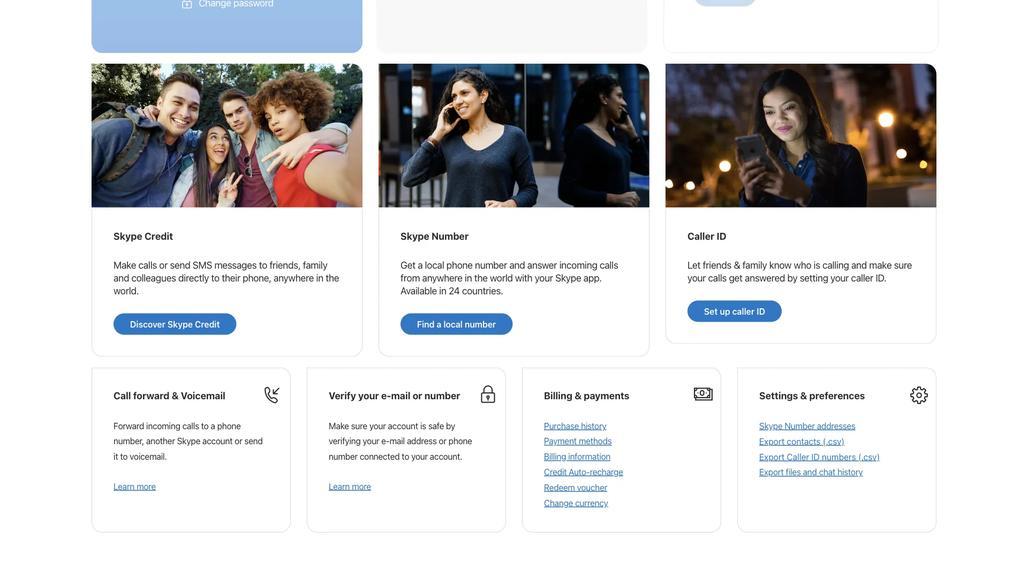 Task type: vqa. For each thing, say whether or not it's contained in the screenshot.
bottom 'mail'
yes



Task type: locate. For each thing, give the bounding box(es) containing it.
make
[[114, 260, 136, 271], [329, 421, 349, 431]]

family right friends,
[[303, 260, 328, 271]]

(.csv) right numbers
[[859, 452, 881, 462]]

chat
[[820, 468, 836, 478]]

with
[[515, 272, 533, 284]]

1 vertical spatial send
[[245, 437, 263, 447]]

1 vertical spatial sure
[[351, 421, 368, 431]]

skype right another
[[177, 437, 200, 447]]

1 horizontal spatial learn
[[329, 482, 350, 492]]

by down who
[[788, 272, 798, 284]]

account down voicemail
[[203, 437, 233, 447]]

skype right discover at the left of the page
[[168, 319, 193, 329]]

caller inside let friends & family know who is calling and make sure your calls get answered by setting your caller id.
[[852, 272, 874, 284]]

credit up colleagues
[[145, 231, 173, 242]]

0 horizontal spatial a
[[211, 421, 215, 431]]

learn more link down voicemail.
[[114, 482, 156, 492]]

calls up colleagues
[[138, 260, 157, 271]]

history inside 'purchase history payment methods billing information credit auto-recharge redeem voucher change currency'
[[581, 421, 607, 431]]

0 vertical spatial e-
[[381, 390, 391, 402]]

billing up purchase on the right of page
[[544, 390, 573, 402]]

phone inside the forward incoming calls to a phone number, another skype account or send it to voicemail.
[[217, 421, 241, 431]]

billing & payments region
[[544, 376, 713, 511]]

learn more down connected
[[329, 482, 371, 492]]

auto-
[[569, 467, 590, 478]]

make for make sure your account is safe by verifying your e-mail address or phone number connected to your account.
[[329, 421, 349, 431]]

0 horizontal spatial caller
[[733, 306, 755, 317]]

1 horizontal spatial sure
[[895, 260, 913, 271]]

calls
[[138, 260, 157, 271], [600, 260, 619, 271], [709, 272, 727, 284], [183, 421, 199, 431]]

a down voicemail
[[211, 421, 215, 431]]

the inside get a local phone number and answer incoming calls from anywhere in the world with your skype app. available in 24 countries.
[[475, 272, 488, 284]]

is left safe
[[421, 421, 426, 431]]

2 export from the top
[[760, 452, 785, 462]]

1 horizontal spatial incoming
[[560, 260, 598, 271]]

1 vertical spatial by
[[446, 421, 455, 431]]

id inside export contacts (.csv) export caller id numbers (.csv) export files and chat history
[[812, 452, 820, 462]]

0 horizontal spatial account
[[203, 437, 233, 447]]

billing
[[544, 390, 573, 402], [544, 452, 567, 462]]

2 horizontal spatial a
[[437, 319, 442, 329]]

1 horizontal spatial caller
[[852, 272, 874, 284]]

a
[[418, 260, 423, 271], [437, 319, 442, 329], [211, 421, 215, 431]]

1 horizontal spatial learn more link
[[329, 482, 371, 492]]

is up setting at the right of page
[[814, 260, 821, 271]]

information
[[569, 452, 611, 462]]

caller
[[688, 231, 715, 242], [787, 452, 810, 462]]

0 vertical spatial credit
[[145, 231, 173, 242]]

0 horizontal spatial is
[[421, 421, 426, 431]]

2 billing from the top
[[544, 452, 567, 462]]

caller left id.
[[852, 272, 874, 284]]

2 vertical spatial phone
[[449, 437, 472, 447]]

export down export contacts (.csv) button in the bottom of the page
[[760, 452, 785, 462]]

2 vertical spatial export
[[760, 468, 784, 478]]

local right get
[[425, 260, 444, 271]]

know
[[770, 260, 792, 271]]

calls inside make calls or send sms messages to friends, family and colleagues directly to their phone, anywhere in the world.
[[138, 260, 157, 271]]

caller right up
[[733, 306, 755, 317]]

id up export files and chat history link on the bottom right of the page
[[812, 452, 820, 462]]

1 vertical spatial billing
[[544, 452, 567, 462]]

local right find
[[444, 319, 463, 329]]

1 vertical spatial incoming
[[146, 421, 180, 431]]

(.csv) down addresses
[[823, 437, 845, 447]]

numbers
[[822, 452, 857, 462]]

learn down verifying
[[329, 482, 350, 492]]

discover
[[130, 319, 166, 329]]

0 horizontal spatial more
[[137, 482, 156, 492]]

1 horizontal spatial number
[[785, 421, 815, 431]]

0 horizontal spatial caller
[[688, 231, 715, 242]]

e- up connected
[[382, 437, 390, 447]]

sure
[[895, 260, 913, 271], [351, 421, 368, 431]]

0 vertical spatial phone
[[447, 260, 473, 271]]

history inside export contacts (.csv) export caller id numbers (.csv) export files and chat history
[[838, 468, 863, 478]]

2 vertical spatial a
[[211, 421, 215, 431]]

more
[[137, 482, 156, 492], [352, 482, 371, 492]]

make for make calls or send sms messages to friends, family and colleagues directly to their phone, anywhere in the world.
[[114, 260, 136, 271]]

& inside let friends & family know who is calling and make sure your calls get answered by setting your caller id.
[[734, 260, 741, 271]]

0 horizontal spatial (.csv)
[[823, 437, 845, 447]]

account
[[388, 421, 418, 431], [203, 437, 233, 447]]

0 horizontal spatial learn more
[[114, 482, 156, 492]]

the
[[326, 272, 339, 284], [475, 272, 488, 284]]

learn more
[[114, 482, 156, 492], [329, 482, 371, 492]]

2 horizontal spatial credit
[[544, 467, 567, 478]]

skype inside get a local phone number and answer incoming calls from anywhere in the world with your skype app. available in 24 countries.
[[556, 272, 582, 284]]

export left "contacts"
[[760, 437, 785, 447]]

0 vertical spatial account
[[388, 421, 418, 431]]

calls down voicemail
[[183, 421, 199, 431]]

sure right make
[[895, 260, 913, 271]]

incoming up app.
[[560, 260, 598, 271]]

2 family from the left
[[743, 260, 768, 271]]

family inside make calls or send sms messages to friends, family and colleagues directly to their phone, anywhere in the world.
[[303, 260, 328, 271]]

or inside the forward incoming calls to a phone number, another skype account or send it to voicemail.
[[235, 437, 243, 447]]

anywhere down friends,
[[274, 272, 314, 284]]

0 horizontal spatial incoming
[[146, 421, 180, 431]]

by inside let friends & family know who is calling and make sure your calls get answered by setting your caller id.
[[788, 272, 798, 284]]

send
[[170, 260, 191, 271], [245, 437, 263, 447]]

send inside make calls or send sms messages to friends, family and colleagues directly to their phone, anywhere in the world.
[[170, 260, 191, 271]]

addresses
[[818, 421, 856, 431]]

incoming up another
[[146, 421, 180, 431]]

a inside the forward incoming calls to a phone number, another skype account or send it to voicemail.
[[211, 421, 215, 431]]

learn more link down connected
[[329, 482, 371, 492]]

world
[[490, 272, 513, 284]]

number inside get a local phone number and answer incoming calls from anywhere in the world with your skype app. available in 24 countries.
[[475, 260, 507, 271]]

and up 'world.'
[[114, 272, 129, 284]]

export
[[760, 437, 785, 447], [760, 452, 785, 462], [760, 468, 784, 478]]


[[264, 386, 282, 404]]

1 vertical spatial id
[[757, 306, 766, 317]]

is
[[814, 260, 821, 271], [421, 421, 426, 431]]

id down the answered
[[757, 306, 766, 317]]

1 more from the left
[[137, 482, 156, 492]]

learn more link for 
[[114, 482, 156, 492]]

1 vertical spatial export
[[760, 452, 785, 462]]

discover skype credit
[[130, 319, 220, 329]]

methods
[[579, 437, 612, 447]]

1 vertical spatial (.csv)
[[859, 452, 881, 462]]

and left make
[[852, 260, 868, 271]]

a for get
[[418, 260, 423, 271]]

make
[[870, 260, 892, 271]]

and inside export contacts (.csv) export caller id numbers (.csv) export files and chat history
[[804, 468, 818, 478]]

credit down 'directly'
[[195, 319, 220, 329]]

by right safe
[[446, 421, 455, 431]]

0 horizontal spatial credit
[[145, 231, 173, 242]]

1 horizontal spatial history
[[838, 468, 863, 478]]

1 anywhere from the left
[[274, 272, 314, 284]]

2 learn more link from the left
[[329, 482, 371, 492]]

0 vertical spatial send
[[170, 260, 191, 271]]

to
[[259, 260, 267, 271], [211, 272, 220, 284], [201, 421, 209, 431], [120, 452, 128, 462], [402, 452, 409, 462]]

sure up verifying
[[351, 421, 368, 431]]

credit
[[145, 231, 173, 242], [195, 319, 220, 329], [544, 467, 567, 478]]

to inside the make sure your account is safe by verifying your e-mail address or phone number connected to your account.
[[402, 452, 409, 462]]

skype
[[114, 231, 142, 242], [401, 231, 430, 242], [556, 272, 582, 284], [168, 319, 193, 329], [760, 421, 783, 431], [177, 437, 200, 447]]

1 horizontal spatial by
[[788, 272, 798, 284]]

1 vertical spatial credit
[[195, 319, 220, 329]]

history down numbers
[[838, 468, 863, 478]]

1 horizontal spatial account
[[388, 421, 418, 431]]

anywhere up 24
[[422, 272, 463, 284]]

0 vertical spatial sure
[[895, 260, 913, 271]]

export left files
[[760, 468, 784, 478]]

in
[[316, 272, 324, 284], [465, 272, 472, 284], [440, 285, 447, 297]]

make up 'world.'
[[114, 260, 136, 271]]

1 horizontal spatial anywhere
[[422, 272, 463, 284]]

1 horizontal spatial caller
[[787, 452, 810, 462]]

2 vertical spatial id
[[812, 452, 820, 462]]

local for number
[[444, 319, 463, 329]]

calls down friends
[[709, 272, 727, 284]]

history up methods
[[581, 421, 607, 431]]

forward
[[133, 390, 170, 402]]

by
[[788, 272, 798, 284], [446, 421, 455, 431]]

incoming inside get a local phone number and answer incoming calls from anywhere in the world with your skype app. available in 24 countries.
[[560, 260, 598, 271]]

2 the from the left
[[475, 272, 488, 284]]

1 vertical spatial history
[[838, 468, 863, 478]]

1 horizontal spatial family
[[743, 260, 768, 271]]

e- right 'verify'
[[381, 390, 391, 402]]


[[479, 386, 498, 404]]

change
[[544, 498, 573, 508]]

1 learn from the left
[[114, 482, 135, 492]]

e- inside the make sure your account is safe by verifying your e-mail address or phone number connected to your account.
[[382, 437, 390, 447]]

billing down payment at the bottom of page
[[544, 452, 567, 462]]

1 horizontal spatial the
[[475, 272, 488, 284]]

id
[[717, 231, 727, 242], [757, 306, 766, 317], [812, 452, 820, 462]]

1 vertical spatial account
[[203, 437, 233, 447]]

settings & preferences
[[760, 390, 866, 402]]

and right files
[[804, 468, 818, 478]]

phone up 24
[[447, 260, 473, 271]]

number up world
[[475, 260, 507, 271]]

1 vertical spatial is
[[421, 421, 426, 431]]

make inside make calls or send sms messages to friends, family and colleagues directly to their phone, anywhere in the world.
[[114, 260, 136, 271]]

a inside get a local phone number and answer incoming calls from anywhere in the world with your skype app. available in 24 countries.
[[418, 260, 423, 271]]

or inside the make sure your account is safe by verifying your e-mail address or phone number connected to your account.
[[439, 437, 447, 447]]

2 more from the left
[[352, 482, 371, 492]]

1 vertical spatial a
[[437, 319, 442, 329]]

1 horizontal spatial id
[[757, 306, 766, 317]]

number
[[432, 231, 469, 242], [785, 421, 815, 431]]

and
[[510, 260, 525, 271], [852, 260, 868, 271], [114, 272, 129, 284], [804, 468, 818, 478]]

set up caller id link
[[688, 301, 782, 322]]

number
[[475, 260, 507, 271], [465, 319, 496, 329], [425, 390, 461, 402], [329, 452, 358, 462]]

0 horizontal spatial send
[[170, 260, 191, 271]]

1 vertical spatial local
[[444, 319, 463, 329]]

0 vertical spatial history
[[581, 421, 607, 431]]

number inside the settings & preferences region
[[785, 421, 815, 431]]

phone up account.
[[449, 437, 472, 447]]

learn more down voicemail.
[[114, 482, 156, 492]]

directly
[[178, 272, 209, 284]]

0 horizontal spatial number
[[432, 231, 469, 242]]

2 learn more from the left
[[329, 482, 371, 492]]

1 horizontal spatial learn more
[[329, 482, 371, 492]]

& right settings at the bottom
[[801, 390, 808, 402]]

0 horizontal spatial make
[[114, 260, 136, 271]]

1 horizontal spatial more
[[352, 482, 371, 492]]

number for skype number
[[432, 231, 469, 242]]

1 horizontal spatial make
[[329, 421, 349, 431]]

mail
[[391, 390, 411, 402], [390, 437, 405, 447]]

1 vertical spatial number
[[785, 421, 815, 431]]

recharge
[[590, 467, 624, 478]]

1 vertical spatial caller
[[787, 452, 810, 462]]

to down address
[[402, 452, 409, 462]]

and inside get a local phone number and answer incoming calls from anywhere in the world with your skype app. available in 24 countries.
[[510, 260, 525, 271]]

the inside make calls or send sms messages to friends, family and colleagues directly to their phone, anywhere in the world.
[[326, 272, 339, 284]]

id up friends
[[717, 231, 727, 242]]

call
[[114, 390, 131, 402]]

local
[[425, 260, 444, 271], [444, 319, 463, 329]]

0 vertical spatial by
[[788, 272, 798, 284]]

make inside the make sure your account is safe by verifying your e-mail address or phone number connected to your account.
[[329, 421, 349, 431]]

number inside find a local number link
[[465, 319, 496, 329]]

0 horizontal spatial sure
[[351, 421, 368, 431]]

a right get
[[418, 260, 423, 271]]

0 horizontal spatial the
[[326, 272, 339, 284]]

0 horizontal spatial anywhere
[[274, 272, 314, 284]]

history
[[581, 421, 607, 431], [838, 468, 863, 478]]

0 vertical spatial local
[[425, 260, 444, 271]]

1 horizontal spatial credit
[[195, 319, 220, 329]]

skype up get
[[401, 231, 430, 242]]

0 vertical spatial id
[[717, 231, 727, 242]]

1 vertical spatial e-
[[382, 437, 390, 447]]

incoming
[[560, 260, 598, 271], [146, 421, 180, 431]]

phone inside get a local phone number and answer incoming calls from anywhere in the world with your skype app. available in 24 countries.
[[447, 260, 473, 271]]

mail up the make sure your account is safe by verifying your e-mail address or phone number connected to your account.
[[391, 390, 411, 402]]

friends
[[703, 260, 732, 271]]

0 vertical spatial make
[[114, 260, 136, 271]]

anywhere inside get a local phone number and answer incoming calls from anywhere in the world with your skype app. available in 24 countries.
[[422, 272, 463, 284]]

1 the from the left
[[326, 272, 339, 284]]

calls up app.
[[600, 260, 619, 271]]

& up "get"
[[734, 260, 741, 271]]

1 horizontal spatial send
[[245, 437, 263, 447]]

skype inside the settings & preferences region
[[760, 421, 783, 431]]

2 vertical spatial credit
[[544, 467, 567, 478]]

learn more link
[[114, 482, 156, 492], [329, 482, 371, 492]]

0 vertical spatial billing
[[544, 390, 573, 402]]

credit inside 'purchase history payment methods billing information credit auto-recharge redeem voucher change currency'
[[544, 467, 567, 478]]

export files and chat history link
[[760, 468, 863, 478]]

0 vertical spatial (.csv)
[[823, 437, 845, 447]]

to left their at the top left of the page
[[211, 272, 220, 284]]

2 horizontal spatial id
[[812, 452, 820, 462]]

more down connected
[[352, 482, 371, 492]]

0 horizontal spatial id
[[717, 231, 727, 242]]

&
[[734, 260, 741, 271], [172, 390, 179, 402], [575, 390, 582, 402], [801, 390, 808, 402]]

0 horizontal spatial by
[[446, 421, 455, 431]]

to up phone,
[[259, 260, 267, 271]]

1 horizontal spatial in
[[440, 285, 447, 297]]

purchase
[[544, 421, 579, 431]]

1 learn more from the left
[[114, 482, 156, 492]]

2 anywhere from the left
[[422, 272, 463, 284]]

family up the answered
[[743, 260, 768, 271]]

0 vertical spatial caller
[[852, 272, 874, 284]]

credit up the redeem
[[544, 467, 567, 478]]

in inside make calls or send sms messages to friends, family and colleagues directly to their phone, anywhere in the world.
[[316, 272, 324, 284]]

your
[[535, 272, 553, 284], [688, 272, 706, 284], [831, 272, 849, 284], [359, 390, 379, 402], [370, 421, 386, 431], [363, 437, 380, 447], [412, 452, 428, 462]]

local for phone
[[425, 260, 444, 271]]

skype left app.
[[556, 272, 582, 284]]

phone down voicemail
[[217, 421, 241, 431]]

1 vertical spatial make
[[329, 421, 349, 431]]

0 horizontal spatial learn more link
[[114, 482, 156, 492]]

caller up let
[[688, 231, 715, 242]]

account up address
[[388, 421, 418, 431]]

who
[[794, 260, 812, 271]]

number down countries.
[[465, 319, 496, 329]]

3 export from the top
[[760, 468, 784, 478]]

or
[[159, 260, 168, 271], [413, 390, 423, 402], [235, 437, 243, 447], [439, 437, 447, 447]]

make up verifying
[[329, 421, 349, 431]]

credit inside discover skype credit button
[[195, 319, 220, 329]]

1 family from the left
[[303, 260, 328, 271]]

0 vertical spatial is
[[814, 260, 821, 271]]

0 horizontal spatial family
[[303, 260, 328, 271]]

0 horizontal spatial learn
[[114, 482, 135, 492]]

0 vertical spatial caller
[[688, 231, 715, 242]]

1 horizontal spatial is
[[814, 260, 821, 271]]

1 horizontal spatial a
[[418, 260, 423, 271]]

0 vertical spatial export
[[760, 437, 785, 447]]

1 vertical spatial caller
[[733, 306, 755, 317]]

0 horizontal spatial in
[[316, 272, 324, 284]]

find a local number
[[417, 319, 496, 329]]

learn more for 
[[114, 482, 156, 492]]

mail up connected
[[390, 437, 405, 447]]

0 vertical spatial incoming
[[560, 260, 598, 271]]

local inside get a local phone number and answer incoming calls from anywhere in the world with your skype app. available in 24 countries.
[[425, 260, 444, 271]]

payment
[[544, 437, 577, 447]]

and up with
[[510, 260, 525, 271]]

1 vertical spatial mail
[[390, 437, 405, 447]]

0 vertical spatial a
[[418, 260, 423, 271]]

more down voicemail.
[[137, 482, 156, 492]]

skype down settings at the bottom
[[760, 421, 783, 431]]

1 learn more link from the left
[[114, 482, 156, 492]]

2 learn from the left
[[329, 482, 350, 492]]

0 horizontal spatial history
[[581, 421, 607, 431]]

redeem voucher link
[[544, 483, 608, 493]]

0 vertical spatial number
[[432, 231, 469, 242]]

learn down it
[[114, 482, 135, 492]]

caller up files
[[787, 452, 810, 462]]

1 vertical spatial phone
[[217, 421, 241, 431]]

up
[[720, 306, 731, 317]]

a right find
[[437, 319, 442, 329]]

number down verifying
[[329, 452, 358, 462]]

settings
[[760, 390, 799, 402]]



Task type: describe. For each thing, give the bounding box(es) containing it.
setting
[[800, 272, 829, 284]]

by inside the make sure your account is safe by verifying your e-mail address or phone number connected to your account.
[[446, 421, 455, 431]]

let friends & family know who is calling and make sure your calls get answered by setting your caller id.
[[688, 260, 913, 284]]

get
[[729, 272, 743, 284]]

verify your e-mail or number
[[329, 390, 461, 402]]

call forward & voicemail
[[114, 390, 226, 402]]

family inside let friends & family know who is calling and make sure your calls get answered by setting your caller id.
[[743, 260, 768, 271]]

1 export from the top
[[760, 437, 785, 447]]

skype number addresses link
[[760, 421, 856, 431]]

caller inside export contacts (.csv) export caller id numbers (.csv) export files and chat history
[[787, 452, 810, 462]]

& left payments
[[575, 390, 582, 402]]

account.
[[430, 452, 463, 462]]

skype number
[[401, 231, 469, 242]]


[[910, 386, 929, 404]]

payments
[[584, 390, 630, 402]]

sure inside let friends & family know who is calling and make sure your calls get answered by setting your caller id.
[[895, 260, 913, 271]]

purchase history link
[[544, 421, 607, 431]]

colleagues
[[131, 272, 176, 284]]

verifying
[[329, 437, 361, 447]]

address
[[407, 437, 437, 447]]

more for 
[[137, 482, 156, 492]]

it
[[114, 452, 118, 462]]

more for 
[[352, 482, 371, 492]]

billing inside 'purchase history payment methods billing information credit auto-recharge redeem voucher change currency'
[[544, 452, 567, 462]]

export contacts (.csv) export caller id numbers (.csv) export files and chat history
[[760, 437, 881, 478]]

another
[[146, 437, 175, 447]]

currency
[[576, 498, 609, 508]]

settings & preferences region
[[760, 376, 929, 481]]

purchase history payment methods billing information credit auto-recharge redeem voucher change currency
[[544, 421, 624, 508]]

skype number addresses
[[760, 421, 856, 431]]

billing information link
[[544, 452, 611, 462]]

learn more for 
[[329, 482, 371, 492]]

a for find
[[437, 319, 442, 329]]

is inside the make sure your account is safe by verifying your e-mail address or phone number connected to your account.
[[421, 421, 426, 431]]

1 billing from the top
[[544, 390, 573, 402]]

payment methods link
[[544, 437, 612, 447]]

verify
[[329, 390, 356, 402]]

preferences
[[810, 390, 866, 402]]

set up caller id
[[705, 306, 766, 317]]

find
[[417, 319, 435, 329]]

phone,
[[243, 272, 272, 284]]

voicemail
[[181, 390, 226, 402]]

app.
[[584, 272, 602, 284]]

id.
[[876, 272, 887, 284]]

countries.
[[462, 285, 503, 297]]

phone inside the make sure your account is safe by verifying your e-mail address or phone number connected to your account.
[[449, 437, 472, 447]]

calls inside the forward incoming calls to a phone number, another skype account or send it to voicemail.
[[183, 421, 199, 431]]

learn for 
[[114, 482, 135, 492]]

and inside let friends & family know who is calling and make sure your calls get answered by setting your caller id.
[[852, 260, 868, 271]]

number for skype number addresses
[[785, 421, 815, 431]]

set
[[705, 306, 718, 317]]

send inside the forward incoming calls to a phone number, another skype account or send it to voicemail.
[[245, 437, 263, 447]]

sure inside the make sure your account is safe by verifying your e-mail address or phone number connected to your account.
[[351, 421, 368, 431]]

get a local phone number and answer incoming calls from anywhere in the world with your skype app. available in 24 countries.
[[401, 260, 619, 297]]

export contacts (.csv) button
[[760, 437, 845, 447]]

skype inside button
[[168, 319, 193, 329]]

forward
[[114, 421, 144, 431]]

find a local number link
[[401, 314, 513, 335]]

make sure your account is safe by verifying your e-mail address or phone number connected to your account.
[[329, 421, 472, 462]]

available
[[401, 285, 437, 297]]

number,
[[114, 437, 144, 447]]

1 horizontal spatial (.csv)
[[859, 452, 881, 462]]

files
[[786, 468, 801, 478]]

incoming inside the forward incoming calls to a phone number, another skype account or send it to voicemail.
[[146, 421, 180, 431]]

skype up colleagues
[[114, 231, 142, 242]]

mail inside the make sure your account is safe by verifying your e-mail address or phone number connected to your account.
[[390, 437, 405, 447]]

and inside make calls or send sms messages to friends, family and colleagues directly to their phone, anywhere in the world.
[[114, 272, 129, 284]]

change currency link
[[544, 498, 609, 508]]

2 horizontal spatial in
[[465, 272, 472, 284]]

voicemail.
[[130, 452, 167, 462]]

friends,
[[270, 260, 301, 271]]

to right it
[[120, 452, 128, 462]]


[[694, 386, 713, 404]]

contacts
[[787, 437, 821, 447]]

to down voicemail
[[201, 421, 209, 431]]

learn more link for 
[[329, 482, 371, 492]]

from
[[401, 272, 420, 284]]

& right 'forward'
[[172, 390, 179, 402]]

redeem
[[544, 483, 575, 493]]

connected
[[360, 452, 400, 462]]

discover skype credit button
[[114, 314, 237, 335]]

or inside make calls or send sms messages to friends, family and colleagues directly to their phone, anywhere in the world.
[[159, 260, 168, 271]]

their
[[222, 272, 241, 284]]

let
[[688, 260, 701, 271]]

get
[[401, 260, 416, 271]]

account inside the forward incoming calls to a phone number, another skype account or send it to voicemail.
[[203, 437, 233, 447]]

number inside the make sure your account is safe by verifying your e-mail address or phone number connected to your account.
[[329, 452, 358, 462]]

caller id
[[688, 231, 727, 242]]

world.
[[114, 285, 139, 297]]

sms
[[193, 260, 212, 271]]

forward incoming calls to a phone number, another skype account or send it to voicemail.
[[114, 421, 263, 462]]

your inside get a local phone number and answer incoming calls from anywhere in the world with your skype app. available in 24 countries.
[[535, 272, 553, 284]]

24
[[449, 285, 460, 297]]

calls inside get a local phone number and answer incoming calls from anywhere in the world with your skype app. available in 24 countries.
[[600, 260, 619, 271]]

skype inside the forward incoming calls to a phone number, another skype account or send it to voicemail.
[[177, 437, 200, 447]]

safe
[[429, 421, 444, 431]]

calls inside let friends & family know who is calling and make sure your calls get answered by setting your caller id.
[[709, 272, 727, 284]]

anywhere inside make calls or send sms messages to friends, family and colleagues directly to their phone, anywhere in the world.
[[274, 272, 314, 284]]

credit auto-recharge link
[[544, 467, 624, 478]]

answer
[[528, 260, 557, 271]]

is inside let friends & family know who is calling and make sure your calls get answered by setting your caller id.
[[814, 260, 821, 271]]

calling
[[823, 260, 850, 271]]

number up safe
[[425, 390, 461, 402]]

make calls or send sms messages to friends, family and colleagues directly to their phone, anywhere in the world.
[[114, 260, 339, 297]]

export caller id numbers (.csv) button
[[760, 452, 881, 462]]

answered
[[745, 272, 786, 284]]

voucher
[[577, 483, 608, 493]]

billing & payments
[[544, 390, 630, 402]]

learn for 
[[329, 482, 350, 492]]

account inside the make sure your account is safe by verifying your e-mail address or phone number connected to your account.
[[388, 421, 418, 431]]

messages
[[215, 260, 257, 271]]

skype credit
[[114, 231, 173, 242]]

0 vertical spatial mail
[[391, 390, 411, 402]]



